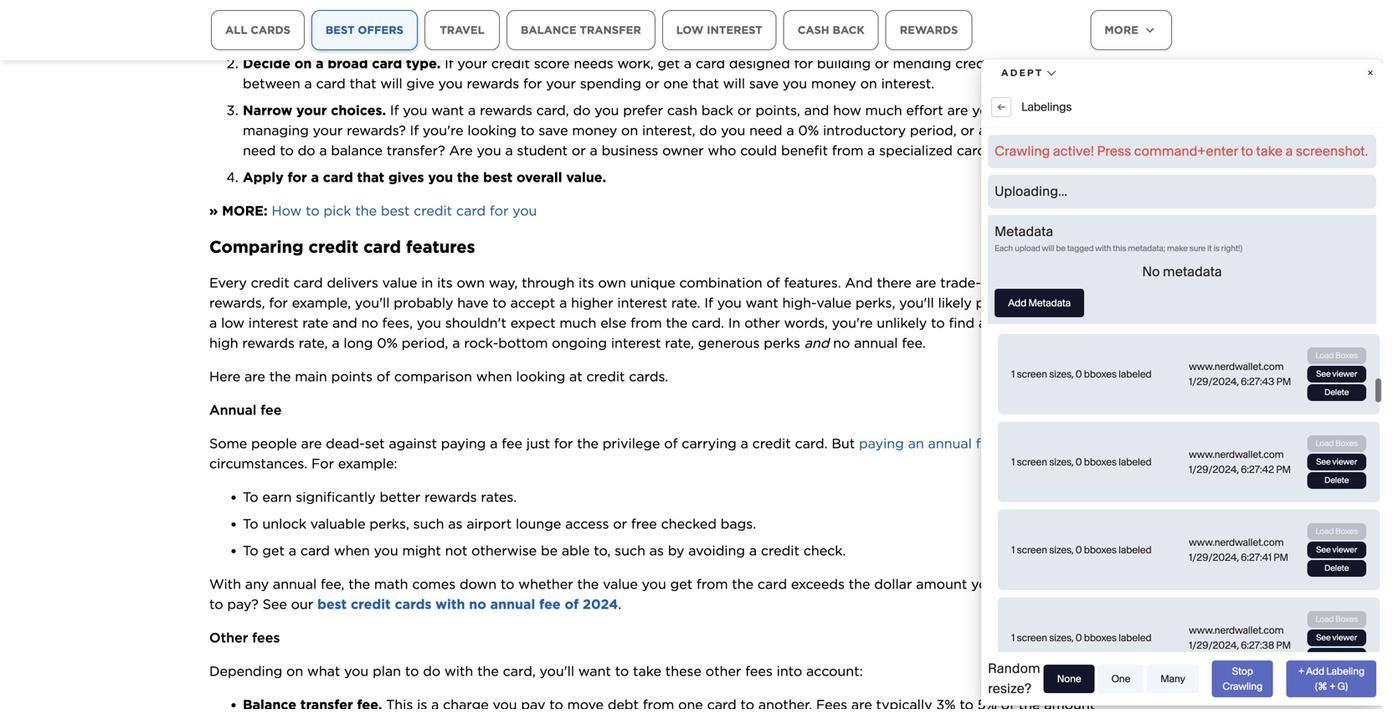 Task type: describe. For each thing, give the bounding box(es) containing it.
a left student
[[506, 122, 513, 138]]

to right plan
[[405, 643, 419, 659]]

or up "interest."
[[875, 35, 889, 51]]

low interest
[[677, 23, 763, 36]]

a left 'rock-'
[[453, 314, 460, 331]]

and no annual fee.
[[805, 314, 926, 331]]

with any annual fee, the math comes down to whether the value you get from the card exceeds the dollar amount you pay. still determined not to pay? see our
[[209, 556, 1162, 592]]

to left find
[[932, 294, 945, 311]]

0 horizontal spatial fee.
[[357, 676, 382, 693]]

willing
[[1001, 81, 1044, 98]]

best credit cards with no annual fee of 2024 link
[[318, 576, 618, 592]]

ongoing inside if you want a rewards card, do you prefer cash back or points, and how much effort are you willing to put into managing your rewards? if you're looking to save money on interest, do you need a 0% introductory period, or a low ongoing rate? do you need to do a balance transfer? are you a student or a business owner who could benefit from a specialized card?
[[1018, 102, 1074, 118]]

offers
[[1098, 294, 1136, 311]]

0 horizontal spatial free
[[631, 495, 657, 512]]

features
[[406, 216, 475, 236]]

card. inside every credit card delivers value in its own way, through its own unique combination of features. and there are trade-offs involved. if you want rewards, for example, you'll probably have to accept a higher interest rate. if you want high-value perks, you'll likely pay an annual fee. if you want a low interest rate and no fees, you shouldn't expect much else from the card. in other words, you're unlikely to find a single card that offers a high rewards rate, a long 0% period, a rock-bottom ongoing interest rate, generous perks
[[692, 294, 725, 311]]

transferred,
[[243, 696, 320, 710]]

a right find
[[979, 294, 987, 311]]

of left carrying
[[665, 415, 678, 431]]

our inside with any annual fee, the math comes down to whether the value you get from the card exceeds the dollar amount you pay. still determined not to pay? see our
[[291, 576, 314, 592]]

every
[[209, 254, 247, 270]]

1 own from the left
[[457, 254, 485, 270]]

access inside free access to credit scores
[[1063, 0, 1107, 4]]

from inside with any annual fee, the math comes down to whether the value you get from the card exceeds the dollar amount you pay. still determined not to pay? see our
[[697, 556, 728, 572]]

transfer
[[580, 23, 641, 36]]

1 vertical spatial into
[[777, 643, 803, 659]]

0 horizontal spatial an
[[909, 415, 925, 431]]

0 horizontal spatial card,
[[503, 643, 536, 659]]

in
[[729, 294, 741, 311]]

0 horizontal spatial need
[[243, 122, 276, 138]]

single
[[991, 294, 1030, 311]]

and inside every credit card delivers value in its own way, through its own unique combination of features. and there are trade-offs involved. if you want rewards, for example, you'll probably have to accept a higher interest rate. if you want high-value perks, you'll likely pay an annual fee. if you want a low interest rate and no fees, you shouldn't expect much else from the card. in other words, you're unlikely to find a single card that offers a high rewards rate, a long 0% period, a rock-bottom ongoing interest rate, generous perks
[[333, 294, 357, 311]]

a left time.
[[743, 696, 750, 710]]

of left 2024
[[565, 576, 579, 592]]

see inside with any annual fee, the math comes down to whether the value you get from the card exceeds the dollar amount you pay. still determined not to pay? see our
[[263, 576, 287, 592]]

for up way,
[[490, 182, 509, 198]]

for down the score
[[524, 55, 542, 71]]

could
[[741, 122, 777, 138]]

0 vertical spatial value
[[382, 254, 418, 270]]

1 vertical spatial get
[[263, 522, 285, 538]]

a down points,
[[787, 102, 795, 118]]

0 horizontal spatial when
[[334, 522, 370, 538]]

it inside this is a charge you pay to move debt from one card to another. fees are typically 3% to 5% of the amount transferred, but some cards don't charge a transfer fee, or they waive it for a time. see our
[[707, 696, 716, 710]]

rate
[[303, 294, 329, 311]]

to unlock valuable perks, such as airport lounge access or free checked bags.
[[243, 495, 757, 512]]

some people are dead-set against paying a fee just for the privilege of carrying a credit card. but paying an annual fee is worth it
[[209, 415, 1067, 431]]

to left put
[[1048, 81, 1062, 98]]

credit down math
[[351, 576, 391, 592]]

this is a charge you pay to move debt from one card to another. fees are typically 3% to 5% of the amount transferred, but some cards don't charge a transfer fee, or they waive it for a time. see our
[[243, 676, 1096, 710]]

of right points
[[377, 348, 390, 364]]

a right offers
[[1140, 294, 1148, 311]]

fee, inside with any annual fee, the math comes down to whether the value you get from the card exceeds the dollar amount you pay. still determined not to pay? see our
[[321, 556, 345, 572]]

the left privilege on the bottom of page
[[577, 415, 599, 431]]

do down back
[[700, 102, 717, 118]]

1 vertical spatial with
[[445, 643, 474, 659]]

still
[[1031, 556, 1055, 572]]

a right apply
[[311, 148, 319, 165]]

pay inside this is a charge you pay to move debt from one card to another. fees are typically 3% to 5% of the amount transferred, but some cards don't charge a transfer fee, or they waive it for a time. see our
[[521, 676, 546, 693]]

an inside every credit card delivers value in its own way, through its own unique combination of features. and there are trade-offs involved. if you want rewards, for example, you'll probably have to accept a higher interest rate. if you want high-value perks, you'll likely pay an annual fee. if you want a low interest rate and no fees, you shouldn't expect much else from the card. in other words, you're unlikely to find a single card that offers a high rewards rate, a long 0% period, a rock-bottom ongoing interest rate, generous perks
[[1005, 274, 1021, 290]]

to down managing
[[280, 122, 294, 138]]

your up managing
[[297, 81, 327, 98]]

if right involved.
[[1073, 254, 1082, 270]]

balance for balance transfer
[[521, 23, 577, 36]]

the down avoiding
[[732, 556, 754, 572]]

what
[[307, 643, 340, 659]]

a down the through
[[560, 274, 567, 290]]

to left 5%
[[960, 676, 974, 693]]

0 horizontal spatial fees
[[252, 609, 280, 626]]

example,
[[292, 274, 351, 290]]

get inside with any annual fee, the math comes down to whether the value you get from the card exceeds the dollar amount you pay. still determined not to pay? see our
[[671, 556, 693, 572]]

on inside if you want a rewards card, do you prefer cash back or points, and how much effort are you willing to put into managing your rewards? if you're looking to save money on interest, do you need a 0% introductory period, or a low ongoing rate? do you need to do a balance transfer? are you a student or a business owner who could benefit from a specialized card?
[[622, 102, 639, 118]]

or up value.
[[572, 122, 586, 138]]

other inside every credit card delivers value in its own way, through its own unique combination of features. and there are trade-offs involved. if you want rewards, for example, you'll probably have to accept a higher interest rate. if you want high-value perks, you'll likely pay an annual fee. if you want a low interest rate and no fees, you shouldn't expect much else from the card. in other words, you're unlikely to find a single card that offers a high rewards rate, a long 0% period, a rock-bottom ongoing interest rate, generous perks
[[745, 294, 781, 311]]

back
[[702, 81, 734, 98]]

exceeds
[[791, 556, 845, 572]]

paying an annual fee is worth it link
[[860, 415, 1067, 431]]

see inside this is a charge you pay to move debt from one card to another. fees are typically 3% to 5% of the amount transferred, but some cards don't charge a transfer fee, or they waive it for a time. see our
[[791, 696, 816, 710]]

overall
[[517, 148, 563, 165]]

are inside this is a charge you pay to move debt from one card to another. fees are typically 3% to 5% of the amount transferred, but some cards don't charge a transfer fee, or they waive it for a time. see our
[[852, 676, 873, 693]]

you inside this is a charge you pay to move debt from one card to another. fees are typically 3% to 5% of the amount transferred, but some cards don't charge a transfer fee, or they waive it for a time. see our
[[493, 676, 517, 693]]

the right pick
[[355, 182, 377, 198]]

1 its from the left
[[437, 254, 453, 270]]

1 vertical spatial no
[[834, 314, 851, 331]]

to get a card when you might not otherwise be able to, such as by avoiding a credit check.
[[243, 522, 846, 538]]

words,
[[785, 294, 828, 311]]

the down best credit cards with no annual fee of 2024 .
[[478, 643, 499, 659]]

the up 2024
[[578, 556, 599, 572]]

give
[[407, 55, 435, 71]]

valuable
[[311, 495, 366, 512]]

do down managing
[[298, 122, 315, 138]]

money inside if you want a rewards card, do you prefer cash back or points, and how much effort are you willing to put into managing your rewards? if you're looking to save money on interest, do you need a 0% introductory period, or a low ongoing rate? do you need to do a balance transfer? are you a student or a business owner who could benefit from a specialized card?
[[572, 102, 618, 118]]

all
[[225, 23, 247, 36]]

to down 'with'
[[209, 576, 223, 592]]

involved.
[[1011, 254, 1069, 270]]

into inside if you want a rewards card, do you prefer cash back or points, and how much effort are you willing to put into managing your rewards? if you're looking to save money on interest, do you need a 0% introductory period, or a low ongoing rate? do you need to do a balance transfer? are you a student or a business owner who could benefit from a specialized card?
[[1092, 81, 1118, 98]]

1 horizontal spatial .
[[618, 576, 622, 592]]

owner
[[663, 122, 704, 138]]

1 vertical spatial fees
[[746, 643, 773, 659]]

pay.
[[1000, 556, 1027, 572]]

the left math
[[349, 556, 370, 572]]

2 vertical spatial and
[[805, 314, 830, 331]]

shouldn't
[[445, 294, 507, 311]]

a left balance
[[319, 122, 327, 138]]

against
[[389, 415, 437, 431]]

to,
[[594, 522, 611, 538]]

a up the high
[[209, 294, 217, 311]]

card inside with any annual fee, the math comes down to whether the value you get from the card exceeds the dollar amount you pay. still determined not to pay? see our
[[758, 556, 787, 572]]

to right 'down'
[[501, 556, 515, 572]]

example:
[[338, 435, 398, 451]]

no inside every credit card delivers value in its own way, through its own unique combination of features. and there are trade-offs involved. if you want rewards, for example, you'll probably have to accept a higher interest rate. if you want high-value perks, you'll likely pay an annual fee. if you want a low interest rate and no fees, you shouldn't expect much else from the card. in other words, you're unlikely to find a single card that offers a high rewards rate, a long 0% period, a rock-bottom ongoing interest rate, generous perks
[[361, 294, 378, 311]]

to down way,
[[493, 274, 507, 290]]

a up narrow your choices.
[[305, 55, 312, 71]]

1 vertical spatial interest
[[249, 294, 299, 311]]

benefit
[[782, 122, 828, 138]]

dead-
[[326, 415, 365, 431]]

to for to unlock valuable perks, such as airport lounge access or free checked bags.
[[243, 495, 259, 512]]

comes
[[412, 556, 456, 572]]

annual
[[209, 381, 257, 398]]

credit left check.
[[761, 522, 800, 538]]

1 vertical spatial cards
[[395, 576, 432, 592]]

some
[[209, 415, 247, 431]]

fee, inside this is a charge you pay to move debt from one card to another. fees are typically 3% to 5% of the amount transferred, but some cards don't charge a transfer fee, or they waive it for a time. see our
[[586, 696, 609, 710]]

credit down pick
[[309, 216, 359, 236]]

lounge
[[516, 495, 562, 512]]

the inside every credit card delivers value in its own way, through its own unique combination of features. and there are trade-offs involved. if you want rewards, for example, you'll probably have to accept a higher interest rate. if you want high-value perks, you'll likely pay an annual fee. if you want a low interest rate and no fees, you shouldn't expect much else from the card. in other words, you're unlikely to find a single card that offers a high rewards rate, a long 0% period, a rock-bottom ongoing interest rate, generous perks
[[666, 294, 688, 311]]

for right apply
[[288, 148, 307, 165]]

business
[[602, 122, 659, 138]]

rewards up airport
[[425, 468, 477, 485]]

do right plan
[[423, 643, 441, 659]]

2 vertical spatial interest
[[611, 314, 661, 331]]

score
[[534, 35, 570, 51]]

0 vertical spatial transfer
[[301, 676, 353, 693]]

1 horizontal spatial when
[[476, 348, 512, 364]]

card?
[[957, 122, 994, 138]]

a down free access to credit scores
[[684, 35, 692, 51]]

for
[[312, 435, 334, 451]]

not inside with any annual fee, the math comes down to whether the value you get from the card exceeds the dollar amount you pay. still determined not to pay? see our
[[1140, 556, 1162, 572]]

by
[[668, 522, 685, 538]]

or right back
[[738, 81, 752, 98]]

2024
[[583, 576, 618, 592]]

0 horizontal spatial not
[[445, 522, 468, 538]]

are up for
[[301, 415, 322, 431]]

looking inside if you want a rewards card, do you prefer cash back or points, and how much effort are you willing to put into managing your rewards? if you're looking to save money on interest, do you need a 0% introductory period, or a low ongoing rate? do you need to do a balance transfer? are you a student or a business owner who could benefit from a specialized card?
[[468, 102, 517, 118]]

interest.
[[882, 55, 935, 71]]

there
[[877, 254, 912, 270]]

plan
[[373, 643, 401, 659]]

put
[[1066, 81, 1088, 98]]

one inside this is a charge you pay to move debt from one card to another. fees are typically 3% to 5% of the amount transferred, but some cards don't charge a transfer fee, or they waive it for a time. see our
[[679, 676, 703, 693]]

that down broad
[[350, 55, 377, 71]]

0 horizontal spatial you'll
[[355, 274, 390, 290]]

a up 'card?'
[[979, 102, 987, 118]]

here
[[209, 348, 241, 364]]

to left take
[[615, 643, 629, 659]]

1 vertical spatial fee.
[[902, 314, 926, 331]]

specialized
[[880, 122, 953, 138]]

how
[[834, 81, 862, 98]]

airport
[[467, 495, 512, 512]]

do down spending
[[573, 81, 591, 98]]

a down unlock
[[289, 522, 297, 538]]

0 horizontal spatial as
[[448, 495, 463, 512]]

rewards,
[[209, 274, 265, 290]]

on left the "what"
[[287, 643, 303, 659]]

get inside 'if your credit score needs work, get a card designed for building or mending credit. otherwise, choose between a card that will give you rewards for your spending or one that will save you money on interest.'
[[658, 35, 680, 51]]

from inside every credit card delivers value in its own way, through its own unique combination of features. and there are trade-offs involved. if you want rewards, for example, you'll probably have to accept a higher interest rate. if you want high-value perks, you'll likely pay an annual fee. if you want a low interest rate and no fees, you shouldn't expect much else from the card. in other words, you're unlikely to find a single card that offers a high rewards rate, a long 0% period, a rock-bottom ongoing interest rate, generous perks
[[631, 294, 662, 311]]

1 horizontal spatial need
[[750, 102, 783, 118]]

1 horizontal spatial as
[[650, 522, 664, 538]]

0 horizontal spatial perks,
[[370, 495, 410, 512]]

cash back link
[[784, 10, 879, 50]]

of inside this is a charge you pay to move debt from one card to another. fees are typically 3% to 5% of the amount transferred, but some cards don't charge a transfer fee, or they waive it for a time. see our
[[1002, 676, 1015, 693]]

spending
[[580, 55, 642, 71]]

work,
[[618, 35, 654, 51]]

scores
[[243, 8, 285, 24]]

from inside this is a charge you pay to move debt from one card to another. fees are typically 3% to 5% of the amount transferred, but some cards don't charge a transfer fee, or they waive it for a time. see our
[[643, 676, 675, 693]]

in certain circumstances. for example:
[[209, 415, 1133, 451]]

fee down whether
[[540, 576, 561, 592]]

how to pick the best credit card for you link
[[272, 182, 537, 198]]

choices.
[[331, 81, 386, 98]]

in inside in certain circumstances. for example:
[[1071, 415, 1083, 431]]

2 own from the left
[[598, 254, 627, 270]]

2 horizontal spatial you'll
[[900, 274, 935, 290]]

and inside if you want a rewards card, do you prefer cash back or points, and how much effort are you willing to put into managing your rewards? if you're looking to save money on interest, do you need a 0% introductory period, or a low ongoing rate? do you need to do a balance transfer? are you a student or a business owner who could benefit from a specialized card?
[[805, 81, 830, 98]]

0 horizontal spatial other
[[706, 643, 742, 659]]

1 horizontal spatial you'll
[[540, 643, 575, 659]]

of inside every credit card delivers value in its own way, through its own unique combination of features. and there are trade-offs involved. if you want rewards, for example, you'll probably have to accept a higher interest rate. if you want high-value perks, you'll likely pay an annual fee. if you want a low interest rate and no fees, you shouldn't expect much else from the card. in other words, you're unlikely to find a single card that offers a high rewards rate, a long 0% period, a rock-bottom ongoing interest rate, generous perks
[[767, 254, 780, 270]]

from inside if you want a rewards card, do you prefer cash back or points, and how much effort are you willing to put into managing your rewards? if you're looking to save money on interest, do you need a 0% introductory period, or a low ongoing rate? do you need to do a balance transfer? are you a student or a business owner who could benefit from a specialized card?
[[832, 122, 864, 138]]

interest,
[[643, 102, 696, 118]]

product offers quick filters tab list
[[211, 10, 1034, 97]]

credit right carrying
[[753, 415, 791, 431]]

low inside every credit card delivers value in its own way, through its own unique combination of features. and there are trade-offs involved. if you want rewards, for example, you'll probably have to accept a higher interest rate. if you want high-value perks, you'll likely pay an annual fee. if you want a low interest rate and no fees, you shouldn't expect much else from the card. in other words, you're unlikely to find a single card that offers a high rewards rate, a long 0% period, a rock-bottom ongoing interest rate, generous perks
[[221, 294, 245, 311]]

much inside every credit card delivers value in its own way, through its own unique combination of features. and there are trade-offs involved. if you want rewards, for example, you'll probably have to accept a higher interest rate. if you want high-value perks, you'll likely pay an annual fee. if you want a low interest rate and no fees, you shouldn't expect much else from the card. in other words, you're unlikely to find a single card that offers a high rewards rate, a long 0% period, a rock-bottom ongoing interest rate, generous perks
[[560, 294, 597, 311]]

free access to credit scores link
[[243, 0, 1168, 24]]

back
[[833, 23, 865, 36]]

card inside this is a charge you pay to move debt from one card to another. fees are typically 3% to 5% of the amount transferred, but some cards don't charge a transfer fee, or they waive it for a time. see our
[[707, 676, 737, 693]]

be
[[541, 522, 558, 538]]

a right carrying
[[741, 415, 749, 431]]

to up time.
[[741, 676, 755, 693]]

for left building
[[795, 35, 813, 51]]

if up transfer?
[[410, 102, 419, 118]]

balance transfer fee.
[[243, 676, 382, 693]]

1 horizontal spatial no
[[469, 576, 487, 592]]

decide
[[243, 35, 291, 51]]

a up don't
[[431, 676, 439, 693]]

free inside free access to credit scores
[[1033, 0, 1059, 4]]

rewards inside 'if your credit score needs work, get a card designed for building or mending credit. otherwise, choose between a card that will give you rewards for your spending or one that will save you money on interest.'
[[467, 55, 520, 71]]

unlock
[[263, 495, 307, 512]]

other
[[209, 609, 248, 626]]

all cards
[[225, 23, 291, 36]]

much inside if you want a rewards card, do you prefer cash back or points, and how much effort are you willing to put into managing your rewards? if you're looking to save money on interest, do you need a 0% introductory period, or a low ongoing rate? do you need to do a balance transfer? are you a student or a business owner who could benefit from a specialized card?
[[866, 81, 903, 98]]

otherwise
[[472, 522, 537, 538]]

1 horizontal spatial it
[[1058, 415, 1067, 431]]

or up 'card?'
[[961, 102, 975, 118]]

more
[[1105, 23, 1139, 36]]

don't
[[430, 696, 465, 710]]

the left main
[[269, 348, 291, 364]]

0 vertical spatial with
[[436, 576, 465, 592]]

credit down apply for a card that gives you the best overall value.
[[414, 182, 452, 198]]

worth
[[1015, 415, 1054, 431]]

on right decide
[[295, 35, 312, 51]]

cash
[[798, 23, 830, 36]]

transfer inside this is a charge you pay to move debt from one card to another. fees are typically 3% to 5% of the amount transferred, but some cards don't charge a transfer fee, or they waive it for a time. see our
[[530, 696, 582, 710]]

fee up people in the left bottom of the page
[[261, 381, 282, 398]]

building
[[817, 35, 871, 51]]

rewards inside every credit card delivers value in its own way, through its own unique combination of features. and there are trade-offs involved. if you want rewards, for example, you'll probably have to accept a higher interest rate. if you want high-value perks, you'll likely pay an annual fee. if you want a low interest rate and no fees, you shouldn't expect much else from the card. in other words, you're unlikely to find a single card that offers a high rewards rate, a long 0% period, a rock-bottom ongoing interest rate, generous perks
[[242, 314, 295, 331]]

a down bags.
[[750, 522, 757, 538]]

to left pick
[[306, 182, 320, 198]]

1 horizontal spatial best
[[381, 182, 410, 198]]

or down 'work,'
[[646, 55, 660, 71]]

privilege
[[603, 415, 661, 431]]

one inside 'if your credit score needs work, get a card designed for building or mending credit. otherwise, choose between a card that will give you rewards for your spending or one that will save you money on interest.'
[[664, 55, 689, 71]]

are inside if you want a rewards card, do you prefer cash back or points, and how much effort are you willing to put into managing your rewards? if you're looking to save money on interest, do you need a 0% introductory period, or a low ongoing rate? do you need to do a balance transfer? are you a student or a business owner who could benefit from a specialized card?
[[948, 81, 969, 98]]

at
[[570, 348, 583, 364]]

are right here
[[245, 348, 265, 364]]

our inside this is a charge you pay to move debt from one card to another. fees are typically 3% to 5% of the amount transferred, but some cards don't charge a transfer fee, or they waive it for a time. see our
[[820, 696, 842, 710]]

perks, inside every credit card delivers value in its own way, through its own unique combination of features. and there are trade-offs involved. if you want rewards, for example, you'll probably have to accept a higher interest rate. if you want high-value perks, you'll likely pay an annual fee. if you want a low interest rate and no fees, you shouldn't expect much else from the card. in other words, you're unlikely to find a single card that offers a high rewards rate, a long 0% period, a rock-bottom ongoing interest rate, generous perks
[[856, 274, 896, 290]]

credit right at at the left of page
[[587, 348, 625, 364]]

a down introductory
[[868, 122, 876, 138]]

2 rate, from the left
[[665, 314, 694, 331]]

0 vertical spatial interest
[[618, 274, 668, 290]]

0 vertical spatial .
[[285, 8, 289, 24]]

comparing credit card features
[[209, 216, 475, 236]]

if you want a rewards card, do you prefer cash back or points, and how much effort are you willing to put into managing your rewards? if you're looking to save money on interest, do you need a 0% introductory period, or a low ongoing rate? do you need to do a balance transfer? are you a student or a business owner who could benefit from a specialized card?
[[243, 81, 1162, 138]]



Task type: locate. For each thing, give the bounding box(es) containing it.
if right rate.
[[705, 274, 714, 290]]

dollar
[[875, 556, 913, 572]]

credit inside 'if your credit score needs work, get a card designed for building or mending credit. otherwise, choose between a card that will give you rewards for your spending or one that will save you money on interest.'
[[492, 35, 530, 51]]

rock-
[[464, 314, 499, 331]]

get down by
[[671, 556, 693, 572]]

0 vertical spatial perks,
[[856, 274, 896, 290]]

your
[[458, 35, 488, 51], [546, 55, 576, 71], [297, 81, 327, 98], [313, 102, 343, 118]]

period, inside every credit card delivers value in its own way, through its own unique combination of features. and there are trade-offs involved. if you want rewards, for example, you'll probably have to accept a higher interest rate. if you want high-value perks, you'll likely pay an annual fee. if you want a low interest rate and no fees, you shouldn't expect much else from the card. in other words, you're unlikely to find a single card that offers a high rewards rate, a long 0% period, a rock-bottom ongoing interest rate, generous perks
[[402, 314, 449, 331]]

that up back
[[693, 55, 719, 71]]

but
[[324, 696, 346, 710]]

2 vertical spatial best
[[318, 576, 347, 592]]

much up introductory
[[866, 81, 903, 98]]

0 vertical spatial card,
[[537, 81, 569, 98]]

value up 2024
[[603, 556, 638, 572]]

1 rate, from the left
[[299, 314, 328, 331]]

fee left worth
[[976, 415, 997, 431]]

balance transfer
[[521, 23, 641, 36]]

if right type.
[[445, 35, 454, 51]]

might
[[403, 522, 441, 538]]

have
[[458, 274, 489, 290]]

as
[[448, 495, 463, 512], [650, 522, 664, 538]]

pay inside every credit card delivers value in its own way, through its own unique combination of features. and there are trade-offs involved. if you want rewards, for example, you'll probably have to accept a higher interest rate. if you want high-value perks, you'll likely pay an annual fee. if you want a low interest rate and no fees, you shouldn't expect much else from the card. in other words, you're unlikely to find a single card that offers a high rewards rate, a long 0% period, a rock-bottom ongoing interest rate, generous perks
[[976, 274, 1001, 290]]

people
[[251, 415, 297, 431]]

a up value.
[[590, 122, 598, 138]]

0 horizontal spatial low
[[221, 294, 245, 311]]

2 vertical spatial to
[[243, 522, 259, 538]]

on up business
[[622, 102, 639, 118]]

narrow your choices.
[[243, 81, 386, 98]]

is right this
[[417, 676, 427, 693]]

0 vertical spatial other
[[745, 294, 781, 311]]

through
[[522, 254, 575, 270]]

to for to get a card when you might not otherwise be able to, such as by avoiding a credit check.
[[243, 522, 259, 538]]

1 to from the top
[[243, 468, 259, 485]]

from down avoiding
[[697, 556, 728, 572]]

and down words, at the top of the page
[[805, 314, 830, 331]]

see down another.
[[791, 696, 816, 710]]

that down balance
[[357, 148, 385, 165]]

needs
[[574, 35, 614, 51]]

cards inside this is a charge you pay to move debt from one card to another. fees are typically 3% to 5% of the amount transferred, but some cards don't charge a transfer fee, or they waive it for a time. see our
[[390, 696, 426, 710]]

credit inside free access to credit scores
[[1129, 0, 1168, 4]]

save down designed
[[750, 55, 779, 71]]

1 horizontal spatial into
[[1092, 81, 1118, 98]]

best offers link
[[312, 10, 418, 50]]

ongoing down willing at top right
[[1018, 102, 1074, 118]]

0 horizontal spatial such
[[414, 495, 444, 512]]

access
[[1063, 0, 1107, 4], [566, 495, 609, 512]]

broad
[[328, 35, 368, 51]]

rate,
[[299, 314, 328, 331], [665, 314, 694, 331]]

1 vertical spatial low
[[221, 294, 245, 311]]

1 horizontal spatial much
[[866, 81, 903, 98]]

best credit cards with no annual fee of 2024 .
[[318, 576, 622, 592]]

0 vertical spatial access
[[1063, 0, 1107, 4]]

will
[[381, 55, 403, 71], [723, 55, 746, 71]]

0 vertical spatial save
[[750, 55, 779, 71]]

1 vertical spatial fee,
[[586, 696, 609, 710]]

transfer
[[301, 676, 353, 693], [530, 696, 582, 710]]

are inside every credit card delivers value in its own way, through its own unique combination of features. and there are trade-offs involved. if you want rewards, for example, you'll probably have to accept a higher interest rate. if you want high-value perks, you'll likely pay an annual fee. if you want a low interest rate and no fees, you shouldn't expect much else from the card. in other words, you're unlikely to find a single card that offers a high rewards rate, a long 0% period, a rock-bottom ongoing interest rate, generous perks
[[916, 254, 937, 270]]

the down are
[[457, 148, 479, 165]]

2 its from the left
[[579, 254, 594, 270]]

down
[[460, 556, 497, 572]]

looking
[[468, 102, 517, 118], [516, 348, 566, 364]]

they
[[632, 696, 661, 710]]

for
[[795, 35, 813, 51], [524, 55, 542, 71], [288, 148, 307, 165], [490, 182, 509, 198], [269, 274, 288, 290], [554, 415, 573, 431], [720, 696, 739, 710]]

1 horizontal spatial paying
[[860, 415, 905, 431]]

annual inside every credit card delivers value in its own way, through its own unique combination of features. and there are trade-offs involved. if you want rewards, for example, you'll probably have to accept a higher interest rate. if you want high-value perks, you'll likely pay an annual fee. if you want a low interest rate and no fees, you shouldn't expect much else from the card. in other words, you're unlikely to find a single card that offers a high rewards rate, a long 0% period, a rock-bottom ongoing interest rate, generous perks
[[1025, 274, 1069, 290]]

own up have
[[457, 254, 485, 270]]

other fees
[[209, 609, 280, 626]]

value down features.
[[817, 274, 852, 290]]

0 vertical spatial card.
[[692, 294, 725, 311]]

0 horizontal spatial rate,
[[299, 314, 328, 331]]

fee, down move
[[586, 696, 609, 710]]

0 horizontal spatial period,
[[402, 314, 449, 331]]

1 horizontal spatial money
[[812, 55, 857, 71]]

access up choose
[[1063, 0, 1107, 4]]

low inside if you want a rewards card, do you prefer cash back or points, and how much effort are you willing to put into managing your rewards? if you're looking to save money on interest, do you need a 0% introductory period, or a low ongoing rate? do you need to do a balance transfer? are you a student or a business owner who could benefit from a specialized card?
[[991, 102, 1014, 118]]

1 vertical spatial looking
[[516, 348, 566, 364]]

for inside this is a charge you pay to move debt from one card to another. fees are typically 3% to 5% of the amount transferred, but some cards don't charge a transfer fee, or they waive it for a time. see our
[[720, 696, 739, 710]]

0 horizontal spatial ongoing
[[552, 314, 607, 331]]

you're inside if you want a rewards card, do you prefer cash back or points, and how much effort are you willing to put into managing your rewards? if you're looking to save money on interest, do you need a 0% introductory period, or a low ongoing rate? do you need to do a balance transfer? are you a student or a business owner who could benefit from a specialized card?
[[423, 102, 464, 118]]

that left offers
[[1067, 294, 1094, 311]]

depending on what you plan to do with the card, you'll want to take these other fees into account:
[[209, 643, 863, 659]]

or left checked
[[613, 495, 627, 512]]

decide on a broad card type.
[[243, 35, 445, 51]]

high-
[[783, 274, 817, 290]]

best offers
[[326, 23, 404, 36]]

rate.
[[672, 274, 701, 290]]

to inside free access to credit scores
[[1111, 0, 1125, 4]]

2 horizontal spatial fee.
[[1073, 274, 1096, 290]]

2 horizontal spatial value
[[817, 274, 852, 290]]

1 vertical spatial and
[[333, 294, 357, 311]]

much down higher
[[560, 294, 597, 311]]

1 horizontal spatial period,
[[910, 102, 957, 118]]

0 vertical spatial not
[[445, 522, 468, 538]]

pick
[[324, 182, 351, 198]]

3 to from the top
[[243, 522, 259, 538]]

one up cash
[[664, 55, 689, 71]]

0% up benefit
[[799, 102, 819, 118]]

0% inside every credit card delivers value in its own way, through its own unique combination of features. and there are trade-offs involved. if you want rewards, for example, you'll probably have to accept a higher interest rate. if you want high-value perks, you'll likely pay an annual fee. if you want a low interest rate and no fees, you shouldn't expect much else from the card. in other words, you're unlikely to find a single card that offers a high rewards rate, a long 0% period, a rock-bottom ongoing interest rate, generous perks
[[377, 314, 398, 331]]

card, inside if you want a rewards card, do you prefer cash back or points, and how much effort are you willing to put into managing your rewards? if you're looking to save money on interest, do you need a 0% introductory period, or a low ongoing rate? do you need to do a balance transfer? are you a student or a business owner who could benefit from a specialized card?
[[537, 81, 569, 98]]

paying
[[441, 415, 486, 431], [860, 415, 905, 431]]

own up higher
[[598, 254, 627, 270]]

or inside this is a charge you pay to move debt from one card to another. fees are typically 3% to 5% of the amount transferred, but some cards don't charge a transfer fee, or they waive it for a time. see our
[[613, 696, 628, 710]]

for inside every credit card delivers value in its own way, through its own unique combination of features. and there are trade-offs involved. if you want rewards, for example, you'll probably have to accept a higher interest rate. if you want high-value perks, you'll likely pay an annual fee. if you want a low interest rate and no fees, you shouldn't expect much else from the card. in other words, you're unlikely to find a single card that offers a high rewards rate, a long 0% period, a rock-bottom ongoing interest rate, generous perks
[[269, 274, 288, 290]]

in inside every credit card delivers value in its own way, through its own unique combination of features. and there are trade-offs involved. if you want rewards, for example, you'll probably have to accept a higher interest rate. if you want high-value perks, you'll likely pay an annual fee. if you want a low interest rate and no fees, you shouldn't expect much else from the card. in other words, you're unlikely to find a single card that offers a high rewards rate, a long 0% period, a rock-bottom ongoing interest rate, generous perks
[[422, 254, 433, 270]]

other right in
[[745, 294, 781, 311]]

1 vertical spatial it
[[707, 696, 716, 710]]

0% inside if you want a rewards card, do you prefer cash back or points, and how much effort are you willing to put into managing your rewards? if you're looking to save money on interest, do you need a 0% introductory period, or a low ongoing rate? do you need to do a balance transfer? are you a student or a business owner who could benefit from a specialized card?
[[799, 102, 819, 118]]

1 vertical spatial charge
[[469, 696, 514, 710]]

1 vertical spatial access
[[566, 495, 609, 512]]

your down the score
[[546, 55, 576, 71]]

0 horizontal spatial our
[[291, 576, 314, 592]]

1 horizontal spatial amount
[[1045, 676, 1096, 693]]

that
[[350, 55, 377, 71], [693, 55, 719, 71], [357, 148, 385, 165], [1067, 294, 1094, 311]]

0 vertical spatial our
[[291, 576, 314, 592]]

1 vertical spatial transfer
[[530, 696, 582, 710]]

account:
[[807, 643, 863, 659]]

0 vertical spatial is
[[1001, 415, 1011, 431]]

1 vertical spatial best
[[381, 182, 410, 198]]

will up back
[[723, 55, 746, 71]]

1 vertical spatial an
[[909, 415, 925, 431]]

1 vertical spatial other
[[706, 643, 742, 659]]

1 horizontal spatial own
[[598, 254, 627, 270]]

unlikely
[[877, 294, 928, 311]]

your right type.
[[458, 35, 488, 51]]

that inside every credit card delivers value in its own way, through its own unique combination of features. and there are trade-offs involved. if you want rewards, for example, you'll probably have to accept a higher interest rate. if you want high-value perks, you'll likely pay an annual fee. if you want a low interest rate and no fees, you shouldn't expect much else from the card. in other words, you're unlikely to find a single card that offers a high rewards rate, a long 0% period, a rock-bottom ongoing interest rate, generous perks
[[1067, 294, 1094, 311]]

interest down unique at the left top
[[618, 274, 668, 290]]

amount inside this is a charge you pay to move debt from one card to another. fees are typically 3% to 5% of the amount transferred, but some cards don't charge a transfer fee, or they waive it for a time. see our
[[1045, 676, 1096, 693]]

0 vertical spatial you're
[[423, 102, 464, 118]]

is left worth
[[1001, 415, 1011, 431]]

of right 5%
[[1002, 676, 1015, 693]]

avoiding
[[689, 522, 746, 538]]

who
[[708, 122, 737, 138]]

annual inside with any annual fee, the math comes down to whether the value you get from the card exceeds the dollar amount you pay. still determined not to pay? see our
[[273, 556, 317, 572]]

do
[[1114, 102, 1133, 118]]

no down 'down'
[[469, 576, 487, 592]]

if your credit score needs work, get a card designed for building or mending credit. otherwise, choose between a card that will give you rewards for your spending or one that will save you money on interest.
[[243, 35, 1125, 71]]

you're inside every credit card delivers value in its own way, through its own unique combination of features. and there are trade-offs involved. if you want rewards, for example, you'll probably have to accept a higher interest rate. if you want high-value perks, you'll likely pay an annual fee. if you want a low interest rate and no fees, you shouldn't expect much else from the card. in other words, you're unlikely to find a single card that offers a high rewards rate, a long 0% period, a rock-bottom ongoing interest rate, generous perks
[[832, 294, 873, 311]]

card
[[372, 35, 402, 51], [696, 35, 726, 51], [316, 55, 346, 71], [323, 148, 353, 165], [456, 182, 486, 198], [364, 216, 401, 236], [294, 254, 323, 270], [1034, 294, 1063, 311], [301, 522, 330, 538], [758, 556, 787, 572], [707, 676, 737, 693]]

money down building
[[812, 55, 857, 71]]

0 horizontal spatial access
[[566, 495, 609, 512]]

points,
[[756, 81, 801, 98]]

generous
[[698, 314, 760, 331]]

no up long
[[361, 294, 378, 311]]

significantly
[[296, 468, 376, 485]]

rewards up student
[[480, 81, 533, 98]]

interest down rewards,
[[249, 294, 299, 311]]

you'll up move
[[540, 643, 575, 659]]

1 horizontal spatial perks,
[[856, 274, 896, 290]]

choose
[[1077, 35, 1125, 51]]

1 vertical spatial perks,
[[370, 495, 410, 512]]

0 horizontal spatial no
[[361, 294, 378, 311]]

as left by
[[650, 522, 664, 538]]

0 horizontal spatial .
[[285, 8, 289, 24]]

when down 'rock-'
[[476, 348, 512, 364]]

it right waive
[[707, 696, 716, 710]]

an up single
[[1005, 274, 1021, 290]]

and left the how
[[805, 81, 830, 98]]

1 horizontal spatial balance
[[521, 23, 577, 36]]

0 horizontal spatial you're
[[423, 102, 464, 118]]

cash
[[668, 81, 698, 98]]

card. left in
[[692, 294, 725, 311]]

certain
[[1087, 415, 1133, 431]]

transfer down move
[[530, 696, 582, 710]]

the inside this is a charge you pay to move debt from one card to another. fees are typically 3% to 5% of the amount transferred, but some cards don't charge a transfer fee, or they waive it for a time. see our
[[1019, 676, 1041, 693]]

time.
[[754, 696, 787, 710]]

0 vertical spatial cards
[[251, 23, 291, 36]]

1 vertical spatial need
[[243, 122, 276, 138]]

not
[[445, 522, 468, 538], [1140, 556, 1162, 572]]

free up otherwise, on the top right
[[1033, 0, 1059, 4]]

1 vertical spatial is
[[417, 676, 427, 693]]

a left best at the top of page
[[316, 35, 324, 51]]

for right the just
[[554, 415, 573, 431]]

another.
[[759, 676, 813, 693]]

1 paying from the left
[[441, 415, 486, 431]]

0 vertical spatial low
[[991, 102, 1014, 118]]

looking up are
[[468, 102, 517, 118]]

is inside this is a charge you pay to move debt from one card to another. fees are typically 3% to 5% of the amount transferred, but some cards don't charge a transfer fee, or they waive it for a time. see our
[[417, 676, 427, 693]]

period, inside if you want a rewards card, do you prefer cash back or points, and how much effort are you willing to put into managing your rewards? if you're looking to save money on interest, do you need a 0% introductory period, or a low ongoing rate? do you need to do a balance transfer? are you a student or a business owner who could benefit from a specialized card?
[[910, 102, 957, 118]]

1 vertical spatial not
[[1140, 556, 1162, 572]]

amount inside with any annual fee, the math comes down to whether the value you get from the card exceeds the dollar amount you pay. still determined not to pay? see our
[[917, 556, 968, 572]]

low down rewards,
[[221, 294, 245, 311]]

1 vertical spatial one
[[679, 676, 703, 693]]

your inside if you want a rewards card, do you prefer cash back or points, and how much effort are you willing to put into managing your rewards? if you're looking to save money on interest, do you need a 0% introductory period, or a low ongoing rate? do you need to do a balance transfer? are you a student or a business owner who could benefit from a specialized card?
[[313, 102, 343, 118]]

access up able
[[566, 495, 609, 512]]

set
[[365, 415, 385, 431]]

its up probably
[[437, 254, 453, 270]]

how
[[272, 182, 302, 198]]

a down depending on what you plan to do with the card, you'll want to take these other fees into account:
[[518, 696, 526, 710]]

to left move
[[550, 676, 564, 693]]

2 to from the top
[[243, 495, 259, 512]]

amount
[[917, 556, 968, 572], [1045, 676, 1096, 693]]

your down narrow your choices.
[[313, 102, 343, 118]]

1 vertical spatial as
[[650, 522, 664, 538]]

if up rewards?
[[390, 81, 399, 98]]

from
[[832, 122, 864, 138], [631, 294, 662, 311], [697, 556, 728, 572], [643, 676, 675, 693]]

0%
[[799, 102, 819, 118], [377, 314, 398, 331]]

determined
[[1059, 556, 1136, 572]]

0 vertical spatial as
[[448, 495, 463, 512]]

likely
[[939, 274, 972, 290]]

0 horizontal spatial is
[[417, 676, 427, 693]]

0 vertical spatial charge
[[443, 676, 489, 693]]

1 vertical spatial to
[[243, 495, 259, 512]]

accept
[[511, 274, 556, 290]]

our down fees
[[820, 696, 842, 710]]

save inside 'if your credit score needs work, get a card designed for building or mending credit. otherwise, choose between a card that will give you rewards for your spending or one that will save you money on interest.'
[[750, 55, 779, 71]]

0 horizontal spatial money
[[572, 102, 618, 118]]

1 horizontal spatial card.
[[795, 415, 828, 431]]

1 horizontal spatial card,
[[537, 81, 569, 98]]

balance for balance transfer fee.
[[243, 676, 297, 693]]

from up the they
[[643, 676, 675, 693]]

if inside 'if your credit score needs work, get a card designed for building or mending credit. otherwise, choose between a card that will give you rewards for your spending or one that will save you money on interest.'
[[445, 35, 454, 51]]

0 horizontal spatial in
[[422, 254, 433, 270]]

rewards inside if you want a rewards card, do you prefer cash back or points, and how much effort are you willing to put into managing your rewards? if you're looking to save money on interest, do you need a 0% introductory period, or a low ongoing rate? do you need to do a balance transfer? are you a student or a business owner who could benefit from a specialized card?
[[480, 81, 533, 98]]

a left the just
[[490, 415, 498, 431]]

fees up another.
[[746, 643, 773, 659]]

some
[[350, 696, 386, 710]]

it right worth
[[1058, 415, 1067, 431]]

more:
[[222, 182, 268, 198]]

0 horizontal spatial it
[[707, 696, 716, 710]]

balance inside the product offers quick filters tab list
[[521, 23, 577, 36]]

0 vertical spatial money
[[812, 55, 857, 71]]

value inside with any annual fee, the math comes down to whether the value you get from the card exceeds the dollar amount you pay. still determined not to pay? see our
[[603, 556, 638, 572]]

you'll up unlikely
[[900, 274, 935, 290]]

0 horizontal spatial save
[[539, 102, 568, 118]]

to for to earn significantly better rewards rates.
[[243, 468, 259, 485]]

2 horizontal spatial no
[[834, 314, 851, 331]]

credit inside every credit card delivers value in its own way, through its own unique combination of features. and there are trade-offs involved. if you want rewards, for example, you'll probably have to accept a higher interest rate. if you want high-value perks, you'll likely pay an annual fee. if you want a low interest rate and no fees, you shouldn't expect much else from the card. in other words, you're unlikely to find a single card that offers a high rewards rate, a long 0% period, a rock-bottom ongoing interest rate, generous perks
[[251, 254, 290, 270]]

0 horizontal spatial see
[[263, 576, 287, 592]]

the left dollar
[[849, 556, 871, 572]]

a up are
[[468, 81, 476, 98]]

0 horizontal spatial pay
[[521, 676, 546, 693]]

2 will from the left
[[723, 55, 746, 71]]

to up student
[[521, 102, 535, 118]]

0 horizontal spatial 0%
[[377, 314, 398, 331]]

in
[[422, 254, 433, 270], [1071, 415, 1083, 431]]

take
[[633, 643, 662, 659]]

0 horizontal spatial will
[[381, 55, 403, 71]]

math
[[374, 556, 408, 572]]

rewards
[[900, 23, 959, 36]]

if
[[445, 35, 454, 51], [390, 81, 399, 98], [410, 102, 419, 118], [1073, 254, 1082, 270], [705, 274, 714, 290], [1100, 274, 1109, 290]]

into up rate? at top right
[[1092, 81, 1118, 98]]

0 vertical spatial get
[[658, 35, 680, 51]]

comparing
[[209, 216, 304, 236]]

1 vertical spatial period,
[[402, 314, 449, 331]]

0 vertical spatial need
[[750, 102, 783, 118]]

unique
[[631, 254, 676, 270]]

2 vertical spatial get
[[671, 556, 693, 572]]

0 vertical spatial best
[[483, 148, 513, 165]]

money inside 'if your credit score needs work, get a card designed for building or mending credit. otherwise, choose between a card that will give you rewards for your spending or one that will save you money on interest.'
[[812, 55, 857, 71]]

1 will from the left
[[381, 55, 403, 71]]

1 horizontal spatial pay
[[976, 274, 1001, 290]]

our right 'pay?'
[[291, 576, 314, 592]]

if up offers
[[1100, 274, 1109, 290]]

want inside if you want a rewards card, do you prefer cash back or points, and how much effort are you willing to put into managing your rewards? if you're looking to save money on interest, do you need a 0% introductory period, or a low ongoing rate? do you need to do a balance transfer? are you a student or a business owner who could benefit from a specialized card?
[[432, 81, 464, 98]]

when
[[476, 348, 512, 364], [334, 522, 370, 538]]

0 vertical spatial to
[[243, 468, 259, 485]]

save
[[750, 55, 779, 71], [539, 102, 568, 118]]

bottom
[[499, 314, 548, 331]]

2 paying from the left
[[860, 415, 905, 431]]

balance up the "transferred,"
[[243, 676, 297, 693]]

one
[[664, 55, 689, 71], [679, 676, 703, 693]]

1 vertical spatial see
[[791, 696, 816, 710]]

want
[[432, 81, 464, 98], [1115, 254, 1147, 270], [746, 274, 779, 290], [1142, 274, 1174, 290], [579, 643, 611, 659]]

a left long
[[332, 314, 340, 331]]

money up business
[[572, 102, 618, 118]]

1 vertical spatial when
[[334, 522, 370, 538]]

card.
[[692, 294, 725, 311], [795, 415, 828, 431]]

with
[[436, 576, 465, 592], [445, 643, 474, 659]]

5%
[[978, 676, 998, 693]]

just
[[527, 415, 550, 431]]

1 horizontal spatial rate,
[[665, 314, 694, 331]]

its up higher
[[579, 254, 594, 270]]

1 horizontal spatial not
[[1140, 556, 1162, 572]]

checked
[[661, 495, 717, 512]]

all cards link
[[211, 10, 305, 50]]

and
[[846, 254, 873, 270]]

rates.
[[481, 468, 517, 485]]

1 vertical spatial such
[[615, 522, 646, 538]]

1 vertical spatial our
[[820, 696, 842, 710]]

1 horizontal spatial free
[[1033, 0, 1059, 4]]

for left time.
[[720, 696, 739, 710]]

0 horizontal spatial amount
[[917, 556, 968, 572]]

ongoing inside every credit card delivers value in its own way, through its own unique combination of features. and there are trade-offs involved. if you want rewards, for example, you'll probably have to accept a higher interest rate. if you want high-value perks, you'll likely pay an annual fee. if you want a low interest rate and no fees, you shouldn't expect much else from the card. in other words, you're unlikely to find a single card that offers a high rewards rate, a long 0% period, a rock-bottom ongoing interest rate, generous perks
[[552, 314, 607, 331]]

typically
[[877, 676, 933, 693]]

1 horizontal spatial save
[[750, 55, 779, 71]]

rewards?
[[347, 102, 406, 118]]

on inside 'if your credit score needs work, get a card designed for building or mending credit. otherwise, choose between a card that will give you rewards for your spending or one that will save you money on interest.'
[[861, 55, 878, 71]]

to
[[1111, 0, 1125, 4], [1048, 81, 1062, 98], [521, 102, 535, 118], [280, 122, 294, 138], [306, 182, 320, 198], [493, 274, 507, 290], [932, 294, 945, 311], [501, 556, 515, 572], [209, 576, 223, 592], [405, 643, 419, 659], [615, 643, 629, 659], [550, 676, 564, 693], [741, 676, 755, 693], [960, 676, 974, 693]]

carrying
[[682, 415, 737, 431]]

0 vertical spatial period,
[[910, 102, 957, 118]]

better
[[380, 468, 421, 485]]

combination
[[680, 254, 763, 270]]

0 horizontal spatial own
[[457, 254, 485, 270]]

2 vertical spatial no
[[469, 576, 487, 592]]

0 vertical spatial such
[[414, 495, 444, 512]]

period, down 'fees,'
[[402, 314, 449, 331]]

cards inside the product offers quick filters tab list
[[251, 23, 291, 36]]

fee left the just
[[502, 415, 523, 431]]

fee. inside every credit card delivers value in its own way, through its own unique combination of features. and there are trade-offs involved. if you want rewards, for example, you'll probably have to accept a higher interest rate. if you want high-value perks, you'll likely pay an annual fee. if you want a low interest rate and no fees, you shouldn't expect much else from the card. in other words, you're unlikely to find a single card that offers a high rewards rate, a long 0% period, a rock-bottom ongoing interest rate, generous perks
[[1073, 274, 1096, 290]]

between
[[243, 55, 301, 71]]

save inside if you want a rewards card, do you prefer cash back or points, and how much effort are you willing to put into managing your rewards? if you're looking to save money on interest, do you need a 0% introductory period, or a low ongoing rate? do you need to do a balance transfer? are you a student or a business owner who could benefit from a specialized card?
[[539, 102, 568, 118]]



Task type: vqa. For each thing, say whether or not it's contained in the screenshot.
bottom grow
no



